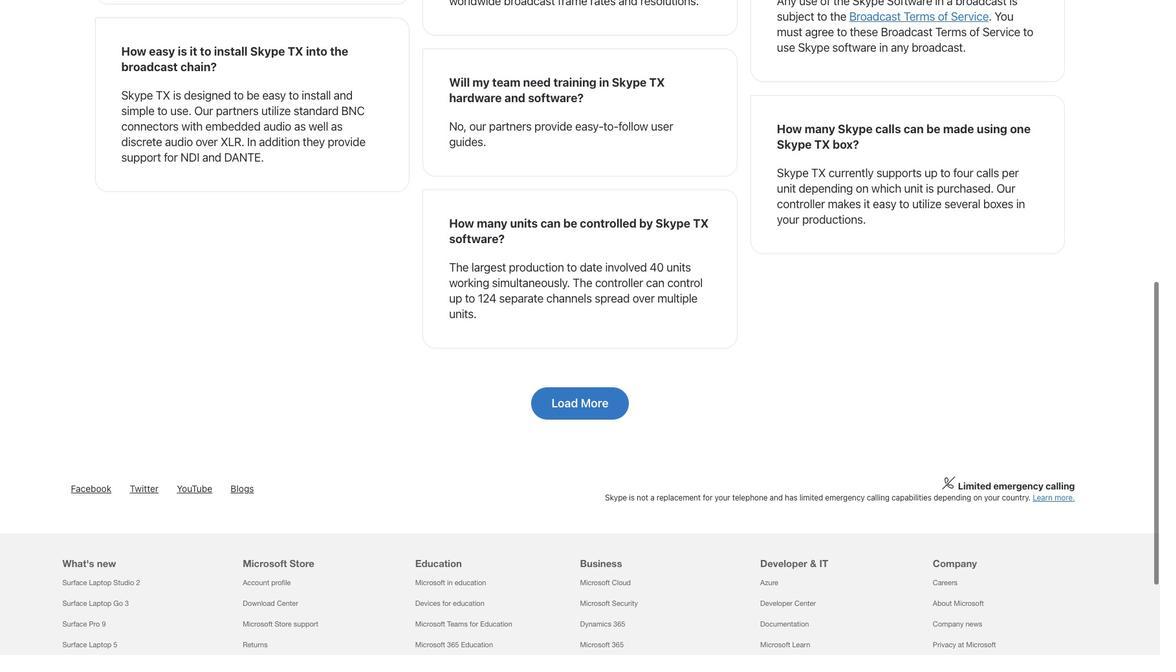 Task type: describe. For each thing, give the bounding box(es) containing it.
need
[[523, 76, 551, 89]]

must
[[777, 25, 802, 39]]

skype inside how many units can be controlled by skype tx software?
[[656, 217, 690, 230]]

any use of the skype software in a broadcast is subject to the
[[777, 0, 1018, 23]]

production
[[509, 261, 564, 274]]

company heading
[[933, 534, 1090, 573]]

company for company news
[[933, 620, 964, 628]]

our
[[469, 120, 486, 133]]

is inside how easy is it to install skype tx into the broadcast chain?
[[178, 45, 187, 58]]

surface laptop studio 2 link
[[62, 579, 140, 587]]

devices for education link
[[415, 600, 484, 608]]

education for microsoft in education
[[455, 579, 486, 587]]

microsoft security
[[580, 600, 638, 608]]

my
[[473, 76, 490, 89]]

microsoft 365 education
[[415, 641, 493, 649]]

1 horizontal spatial audio
[[263, 120, 291, 133]]

use.
[[170, 104, 191, 118]]

and inside limited emergency calling skype is not a replacement for your telephone and has limited emergency calling capabilities depending on your country. learn more.
[[770, 493, 783, 503]]

laptop for go
[[89, 600, 111, 608]]

tx inside skype tx currently supports up to four calls per unit depending on which unit is purchased. our controller makes it easy to utilize several boxes in your productions.
[[811, 166, 826, 180]]

microsoft up news
[[954, 600, 984, 608]]

main content containing any use of the skype software in a broadcast is subject to the
[[0, 0, 1160, 446]]

2 vertical spatial education
[[461, 641, 493, 649]]

1 vertical spatial education
[[480, 620, 512, 628]]

with
[[181, 120, 203, 133]]

azure
[[760, 579, 778, 587]]

the inside how easy is it to install skype tx into the broadcast chain?
[[330, 45, 348, 58]]

and right the ndi at top
[[202, 151, 221, 164]]

surface pro 9 link
[[62, 620, 106, 628]]

broadcast terms of service link
[[849, 10, 989, 23]]

using
[[977, 122, 1007, 136]]

country.
[[1002, 493, 1031, 503]]

ndi
[[181, 151, 199, 164]]

is inside limited emergency calling skype is not a replacement for your telephone and has limited emergency calling capabilities depending on your country. learn more.
[[629, 493, 635, 503]]

microsoft teams for education link
[[415, 620, 512, 628]]

news
[[966, 620, 982, 628]]

skype inside skype tx is designed to be easy to install and simple to use. our partners utilize standard bnc connectors with embedded audio as well as discrete audio over xlr. in addition they provide support for ndi and dante.
[[121, 89, 153, 102]]

profile
[[271, 579, 291, 587]]

spread
[[595, 292, 630, 305]]

units.
[[449, 307, 477, 321]]

how many units can be controlled by skype tx software?
[[449, 217, 709, 246]]

training
[[553, 76, 596, 89]]

laptop for 5
[[89, 641, 111, 649]]

separate
[[499, 292, 544, 305]]

surface laptop 5
[[62, 641, 117, 649]]

skype inside . you must agree to these broadcast terms of service to use skype software in any broadcast.
[[798, 41, 830, 54]]

over inside skype tx is designed to be easy to install and simple to use. our partners utilize standard bnc connectors with embedded audio as well as discrete audio over xlr. in addition they provide support for ndi and dante.
[[196, 135, 218, 149]]

team
[[492, 76, 520, 89]]

dynamics 365 link
[[580, 620, 625, 628]]

0 vertical spatial terms
[[904, 10, 935, 23]]

replacement
[[657, 493, 701, 503]]

facebook link
[[71, 483, 111, 494]]

your inside skype tx currently supports up to four calls per unit depending on which unit is purchased. our controller makes it easy to utilize several boxes in your productions.
[[777, 213, 799, 226]]

limited
[[958, 481, 991, 492]]

0 horizontal spatial audio
[[165, 135, 193, 149]]

at
[[958, 641, 964, 649]]

how for how easy is it to install skype tx into the broadcast chain?
[[121, 45, 146, 58]]

2
[[136, 579, 140, 587]]

one
[[1010, 122, 1031, 136]]

devices for education
[[415, 600, 484, 608]]

store for microsoft store support
[[275, 620, 292, 628]]

microsoft for microsoft 365
[[580, 641, 610, 649]]

broadcast terms of service
[[849, 10, 989, 23]]

microsoft for microsoft learn
[[760, 641, 790, 649]]

our inside skype tx currently supports up to four calls per unit depending on which unit is purchased. our controller makes it easy to utilize several boxes in your productions.
[[996, 182, 1015, 195]]

support inside skype tx is designed to be easy to install and simple to use. our partners utilize standard bnc connectors with embedded audio as well as discrete audio over xlr. in addition they provide support for ndi and dante.
[[121, 151, 161, 164]]

up inside skype tx currently supports up to four calls per unit depending on which unit is purchased. our controller makes it easy to utilize several boxes in your productions.
[[924, 166, 937, 180]]

per
[[1002, 166, 1019, 180]]

skype left box?
[[777, 138, 812, 151]]

can inside the largest production to date involved 40 units working simultaneously. the controller can control up to 124 separate channels spread over multiple units.
[[646, 276, 664, 290]]

365 for education
[[447, 641, 459, 649]]

load
[[551, 397, 578, 410]]

discrete
[[121, 135, 162, 149]]

be for easy
[[247, 89, 260, 102]]

purchased.
[[937, 182, 994, 195]]

is inside any use of the skype software in a broadcast is subject to the
[[1009, 0, 1018, 8]]

largest
[[471, 261, 506, 274]]

follow
[[618, 120, 648, 133]]

account profile link
[[243, 579, 291, 587]]

on inside skype tx currently supports up to four calls per unit depending on which unit is purchased. our controller makes it easy to utilize several boxes in your productions.
[[856, 182, 869, 195]]

controller inside skype tx currently supports up to four calls per unit depending on which unit is purchased. our controller makes it easy to utilize several boxes in your productions.
[[777, 197, 825, 211]]

facebook
[[71, 483, 111, 494]]

1 horizontal spatial calling
[[1046, 481, 1075, 492]]

twitter
[[130, 483, 159, 494]]

footer resource links element
[[4, 534, 1156, 655]]

multiple
[[657, 292, 698, 305]]

business heading
[[580, 534, 745, 573]]

1 vertical spatial the
[[830, 10, 846, 23]]

microsoft for microsoft store
[[243, 558, 287, 569]]

3
[[125, 600, 129, 608]]

software
[[832, 41, 876, 54]]

skype tx is designed to be easy to install and simple to use. our partners utilize standard bnc connectors with embedded audio as well as discrete audio over xlr. in addition they provide support for ndi and dante.
[[121, 89, 366, 164]]

tx inside skype tx is designed to be easy to install and simple to use. our partners utilize standard bnc connectors with embedded audio as well as discrete audio over xlr. in addition they provide support for ndi and dante.
[[156, 89, 170, 102]]

studio
[[113, 579, 134, 587]]

in inside any use of the skype software in a broadcast is subject to the
[[935, 0, 944, 8]]

easy inside skype tx currently supports up to four calls per unit depending on which unit is purchased. our controller makes it easy to utilize several boxes in your productions.
[[873, 197, 896, 211]]

security
[[612, 600, 638, 608]]

microsoft 365 education link
[[415, 641, 493, 649]]

microsoft in education
[[415, 579, 486, 587]]

controller inside the largest production to date involved 40 units working simultaneously. the controller can control up to 124 separate channels spread over multiple units.
[[595, 276, 643, 290]]

supports
[[876, 166, 922, 180]]

0 horizontal spatial the
[[449, 261, 469, 274]]

well
[[309, 120, 328, 133]]

date
[[580, 261, 602, 274]]

units inside how many units can be controlled by skype tx software?
[[510, 217, 538, 230]]

1 vertical spatial the
[[573, 276, 592, 290]]

it
[[819, 558, 828, 569]]

has
[[785, 493, 797, 503]]

pro
[[89, 620, 100, 628]]

boxes
[[983, 197, 1013, 211]]

2 horizontal spatial your
[[984, 493, 1000, 503]]

microsoft for microsoft store support
[[243, 620, 273, 628]]

.
[[989, 10, 992, 23]]

it inside skype tx currently supports up to four calls per unit depending on which unit is purchased. our controller makes it easy to utilize several boxes in your productions.
[[864, 197, 870, 211]]

will my team need training in skype tx hardware and software?
[[449, 76, 665, 105]]

several
[[944, 197, 980, 211]]

embedded
[[205, 120, 261, 133]]

twitter link
[[130, 483, 159, 494]]

center for microsoft
[[277, 600, 298, 608]]

for inside skype tx is designed to be easy to install and simple to use. our partners utilize standard bnc connectors with embedded audio as well as discrete audio over xlr. in addition they provide support for ndi and dante.
[[164, 151, 178, 164]]

education heading
[[415, 534, 572, 573]]

for right teams
[[470, 620, 478, 628]]

many for skype
[[805, 122, 835, 136]]

controlled
[[580, 217, 637, 230]]

what's new
[[62, 558, 116, 569]]

xlr.
[[221, 135, 244, 149]]

in
[[247, 135, 256, 149]]

install inside how easy is it to install skype tx into the broadcast chain?
[[214, 45, 248, 58]]

microsoft learn
[[760, 641, 810, 649]]

laptop for studio
[[89, 579, 111, 587]]

broadcast inside . you must agree to these broadcast terms of service to use skype software in any broadcast.
[[881, 25, 932, 39]]

surface for surface laptop studio 2
[[62, 579, 87, 587]]

skype inside how easy is it to install skype tx into the broadcast chain?
[[250, 45, 285, 58]]

company news link
[[933, 620, 982, 628]]

returns
[[243, 641, 268, 649]]

how easy is it to install skype tx into the broadcast chain?
[[121, 45, 348, 74]]

account profile
[[243, 579, 291, 587]]

surface pro 9
[[62, 620, 106, 628]]

units inside the largest production to date involved 40 units working simultaneously. the controller can control up to 124 separate channels spread over multiple units.
[[667, 261, 691, 274]]

and inside will my team need training in skype tx hardware and software?
[[504, 91, 525, 105]]

business
[[580, 558, 622, 569]]

how many skype calls can be made using one skype tx box?
[[777, 122, 1031, 151]]

careers link
[[933, 579, 958, 587]]

blogs
[[231, 483, 254, 494]]

365 down the security on the right of page
[[613, 620, 625, 628]]

will my team need training in skype tx hardware and software? element
[[423, 49, 737, 177]]

how for how many skype calls can be made using one skype tx box?
[[777, 122, 802, 136]]

microsoft in education link
[[415, 579, 486, 587]]

use inside any use of the skype software in a broadcast is subject to the
[[799, 0, 817, 8]]

on inside limited emergency calling skype is not a replacement for your telephone and has limited emergency calling capabilities depending on your country. learn more.
[[973, 493, 982, 503]]

developer for developer center
[[760, 600, 793, 608]]

surface for surface laptop 5
[[62, 641, 87, 649]]

tx inside how easy is it to install skype tx into the broadcast chain?
[[288, 45, 303, 58]]

can inside how many units can be controlled by skype tx software?
[[540, 217, 561, 230]]

surface laptop go 3 link
[[62, 600, 129, 608]]

skype up box?
[[838, 122, 873, 136]]

makes
[[828, 197, 861, 211]]

telephone
[[732, 493, 768, 503]]

support inside footer resource links element
[[294, 620, 318, 628]]



Task type: locate. For each thing, give the bounding box(es) containing it.
our down per
[[996, 182, 1015, 195]]

5
[[113, 641, 117, 649]]

calling left capabilities
[[867, 493, 890, 503]]

0 vertical spatial of
[[820, 0, 830, 8]]

easy up use.
[[149, 45, 175, 58]]

four
[[953, 166, 974, 180]]

easy inside how easy is it to install skype tx into the broadcast chain?
[[149, 45, 175, 58]]

1 horizontal spatial center
[[795, 600, 816, 608]]

1 vertical spatial learn
[[792, 641, 810, 649]]

1 vertical spatial company
[[933, 620, 964, 628]]

0 horizontal spatial emergency
[[825, 493, 865, 503]]

teams
[[447, 620, 468, 628]]

0 vertical spatial learn
[[1033, 493, 1053, 503]]

connectors
[[121, 120, 179, 133]]

partners
[[216, 104, 259, 118], [489, 120, 532, 133]]

software? up largest
[[449, 232, 505, 246]]

use inside . you must agree to these broadcast terms of service to use skype software in any broadcast.
[[777, 41, 795, 54]]

365 for business
[[612, 641, 624, 649]]

developer up azure
[[760, 558, 807, 569]]

store for microsoft store
[[290, 558, 314, 569]]

as right well
[[331, 120, 343, 133]]

documentation link
[[760, 620, 809, 628]]

0 vertical spatial a
[[947, 0, 953, 8]]

surface laptop 5 link
[[62, 641, 117, 649]]

documentation
[[760, 620, 809, 628]]

1 horizontal spatial provide
[[534, 120, 572, 133]]

0 vertical spatial provide
[[534, 120, 572, 133]]

microsoft store support
[[243, 620, 318, 628]]

your left productions.
[[777, 213, 799, 226]]

how inside how easy is it to install skype tx into the broadcast chain?
[[121, 45, 146, 58]]

1 vertical spatial can
[[540, 217, 561, 230]]

partners up embedded at the top left of page
[[216, 104, 259, 118]]

surface down surface pro 9
[[62, 641, 87, 649]]

is left "not"
[[629, 493, 635, 503]]

skype inside any use of the skype software in a broadcast is subject to the
[[852, 0, 884, 8]]

0 vertical spatial partners
[[216, 104, 259, 118]]

controller up productions.
[[777, 197, 825, 211]]

center up documentation
[[795, 600, 816, 608]]

in inside footer resource links element
[[447, 579, 453, 587]]

skype tx currently supports up to four calls per unit depending on which unit is purchased. our controller makes it easy to utilize several boxes in your productions.
[[777, 166, 1025, 226]]

to inside any use of the skype software in a broadcast is subject to the
[[817, 10, 827, 23]]

developer & it heading
[[760, 534, 917, 573]]

skype up simple at the left top of the page
[[121, 89, 153, 102]]

be for made
[[926, 122, 940, 136]]

blogs link
[[231, 483, 254, 494]]

on down currently
[[856, 182, 869, 195]]

1 vertical spatial partners
[[489, 120, 532, 133]]

1 vertical spatial a
[[650, 493, 654, 503]]

is inside skype tx currently supports up to four calls per unit depending on which unit is purchased. our controller makes it easy to utilize several boxes in your productions.
[[926, 182, 934, 195]]

be left controlled
[[563, 217, 577, 230]]

limited emergency calling skype is not a replacement for your telephone and has limited emergency calling capabilities depending on your country. learn more.
[[605, 481, 1075, 503]]

0 horizontal spatial on
[[856, 182, 869, 195]]

main content
[[0, 0, 1160, 446]]

many up largest
[[477, 217, 507, 230]]

calls
[[875, 122, 901, 136], [976, 166, 999, 180]]

microsoft for microsoft in education
[[415, 579, 445, 587]]

microsoft for microsoft teams for education
[[415, 620, 445, 628]]

install
[[214, 45, 248, 58], [302, 89, 331, 102]]

surface laptop go 3
[[62, 600, 129, 608]]

1 horizontal spatial it
[[864, 197, 870, 211]]

1 surface from the top
[[62, 579, 87, 587]]

easy-
[[575, 120, 603, 133]]

up up "units."
[[449, 292, 462, 305]]

. you must agree to these broadcast terms of service to use skype software in any broadcast.
[[777, 10, 1033, 54]]

1 horizontal spatial depending
[[934, 493, 971, 503]]

tx right 'by'
[[693, 217, 709, 230]]

on down limited
[[973, 493, 982, 503]]

microsoft store support link
[[243, 620, 318, 628]]

1 vertical spatial our
[[996, 182, 1015, 195]]

terms inside . you must agree to these broadcast terms of service to use skype software in any broadcast.
[[935, 25, 967, 39]]

depending up makes
[[799, 182, 853, 195]]

0 vertical spatial company
[[933, 558, 977, 569]]

is up you on the top
[[1009, 0, 1018, 8]]

youtube
[[177, 483, 212, 494]]

0 horizontal spatial be
[[247, 89, 260, 102]]

microsoft store heading
[[243, 534, 400, 573]]

microsoft cloud link
[[580, 579, 631, 587]]

1 vertical spatial calling
[[867, 493, 890, 503]]

laptop left 5
[[89, 641, 111, 649]]

1 horizontal spatial calls
[[976, 166, 999, 180]]

365 down teams
[[447, 641, 459, 649]]

microsoft down dynamics
[[580, 641, 610, 649]]

tx inside how many skype calls can be made using one skype tx box?
[[814, 138, 830, 151]]

many for software?
[[477, 217, 507, 230]]

2 center from the left
[[795, 600, 816, 608]]

skype left "not"
[[605, 493, 627, 503]]

provide inside skype tx is designed to be easy to install and simple to use. our partners utilize standard bnc connectors with embedded audio as well as discrete audio over xlr. in addition they provide support for ndi and dante.
[[328, 135, 366, 149]]

4 surface from the top
[[62, 641, 87, 649]]

skype down agree
[[798, 41, 830, 54]]

support
[[121, 151, 161, 164], [294, 620, 318, 628]]

many
[[805, 122, 835, 136], [477, 217, 507, 230]]

1 horizontal spatial easy
[[262, 89, 286, 102]]

2 vertical spatial easy
[[873, 197, 896, 211]]

for left the ndi at top
[[164, 151, 178, 164]]

what's new heading
[[62, 534, 227, 573]]

is left purchased.
[[926, 182, 934, 195]]

1 vertical spatial store
[[275, 620, 292, 628]]

our inside skype tx is designed to be easy to install and simple to use. our partners utilize standard bnc connectors with embedded audio as well as discrete audio over xlr. in addition they provide support for ndi and dante.
[[194, 104, 213, 118]]

0 vertical spatial be
[[247, 89, 260, 102]]

2 vertical spatial how
[[449, 217, 474, 230]]

1 horizontal spatial your
[[777, 213, 799, 226]]

laptop left go
[[89, 600, 111, 608]]

1 vertical spatial emergency
[[825, 493, 865, 503]]

tx up "connectors" at the top of the page
[[156, 89, 170, 102]]

a inside limited emergency calling skype is not a replacement for your telephone and has limited emergency calling capabilities depending on your country. learn more.
[[650, 493, 654, 503]]

software?
[[528, 91, 584, 105], [449, 232, 505, 246]]

about
[[933, 600, 952, 608]]

developer & it
[[760, 558, 828, 569]]

microsoft right at
[[966, 641, 996, 649]]

is up the "chain?"
[[178, 45, 187, 58]]

education down microsoft teams for education link
[[461, 641, 493, 649]]

and up bnc
[[334, 89, 353, 102]]

box?
[[833, 138, 859, 151]]

0 horizontal spatial learn
[[792, 641, 810, 649]]

1 vertical spatial utilize
[[912, 197, 942, 211]]

more
[[581, 397, 609, 410]]

skype inside limited emergency calling skype is not a replacement for your telephone and has limited emergency calling capabilities depending on your country. learn more.
[[605, 493, 627, 503]]

of
[[820, 0, 830, 8], [938, 10, 948, 23], [970, 25, 980, 39]]

0 vertical spatial easy
[[149, 45, 175, 58]]

0 horizontal spatial use
[[777, 41, 795, 54]]

2 laptop from the top
[[89, 600, 111, 608]]

utilize inside skype tx currently supports up to four calls per unit depending on which unit is purchased. our controller makes it easy to utilize several boxes in your productions.
[[912, 197, 942, 211]]

1 vertical spatial broadcast
[[121, 60, 178, 74]]

center down profile
[[277, 600, 298, 608]]

in left any
[[879, 41, 888, 54]]

dynamics
[[580, 620, 611, 628]]

the up working
[[449, 261, 469, 274]]

1 center from the left
[[277, 600, 298, 608]]

about microsoft link
[[933, 600, 984, 608]]

1 horizontal spatial units
[[667, 261, 691, 274]]

be up embedded at the top left of page
[[247, 89, 260, 102]]

surface up surface pro 9
[[62, 600, 87, 608]]

download center
[[243, 600, 298, 608]]

microsoft down "devices"
[[415, 620, 445, 628]]

2 vertical spatial laptop
[[89, 641, 111, 649]]

0 vertical spatial install
[[214, 45, 248, 58]]

service inside . you must agree to these broadcast terms of service to use skype software in any broadcast.
[[983, 25, 1020, 39]]

of inside any use of the skype software in a broadcast is subject to the
[[820, 0, 830, 8]]

of up broadcast.
[[938, 10, 948, 23]]

units up control
[[667, 261, 691, 274]]

how many units can be controlled by skype tx software? element
[[423, 190, 737, 349]]

1 horizontal spatial learn
[[1033, 493, 1053, 503]]

2 surface from the top
[[62, 600, 87, 608]]

many inside how many skype calls can be made using one skype tx box?
[[805, 122, 835, 136]]

microsoft up dynamics
[[580, 600, 610, 608]]

in up devices for education link
[[447, 579, 453, 587]]

broadcast inside any use of the skype software in a broadcast is subject to the
[[956, 0, 1007, 8]]

software? down need
[[528, 91, 584, 105]]

audio
[[263, 120, 291, 133], [165, 135, 193, 149]]

0 vertical spatial broadcast
[[849, 10, 901, 23]]

1 developer from the top
[[760, 558, 807, 569]]

0 horizontal spatial how
[[121, 45, 146, 58]]

calls left per
[[976, 166, 999, 180]]

0 vertical spatial support
[[121, 151, 161, 164]]

developer inside the developer & it heading
[[760, 558, 807, 569]]

software? inside will my team need training in skype tx hardware and software?
[[528, 91, 584, 105]]

broadcast up simple at the left top of the page
[[121, 60, 178, 74]]

be
[[247, 89, 260, 102], [926, 122, 940, 136], [563, 217, 577, 230]]

learn inside footer resource links element
[[792, 641, 810, 649]]

0 vertical spatial up
[[924, 166, 937, 180]]

0 vertical spatial controller
[[777, 197, 825, 211]]

can down 40
[[646, 276, 664, 290]]

many inside how many units can be controlled by skype tx software?
[[477, 217, 507, 230]]

1 vertical spatial laptop
[[89, 600, 111, 608]]

in inside skype tx currently supports up to four calls per unit depending on which unit is purchased. our controller makes it easy to utilize several boxes in your productions.
[[1016, 197, 1025, 211]]

of up agree
[[820, 0, 830, 8]]

laptop
[[89, 579, 111, 587], [89, 600, 111, 608], [89, 641, 111, 649]]

over
[[196, 135, 218, 149], [633, 292, 655, 305]]

0 vertical spatial emergency
[[993, 481, 1043, 492]]

1 company from the top
[[933, 558, 977, 569]]

0 horizontal spatial software?
[[449, 232, 505, 246]]

provide down bnc
[[328, 135, 366, 149]]

tx inside will my team need training in skype tx hardware and software?
[[649, 76, 665, 89]]

2 unit from the left
[[904, 182, 923, 195]]

download center link
[[243, 600, 298, 608]]

partners inside skype tx is designed to be easy to install and simple to use. our partners utilize standard bnc connectors with embedded audio as well as discrete audio over xlr. in addition they provide support for ndi and dante.
[[216, 104, 259, 118]]

developer down azure link at the bottom right of page
[[760, 600, 793, 608]]

store up profile
[[290, 558, 314, 569]]

calls up supports
[[875, 122, 901, 136]]

no,
[[449, 120, 467, 133]]

1 vertical spatial on
[[973, 493, 982, 503]]

124
[[478, 292, 496, 305]]

tx left "into"
[[288, 45, 303, 58]]

skype up follow
[[612, 76, 647, 89]]

0 vertical spatial over
[[196, 135, 218, 149]]

1 horizontal spatial our
[[996, 182, 1015, 195]]

store down download center
[[275, 620, 292, 628]]

0 vertical spatial service
[[951, 10, 989, 23]]

software
[[887, 0, 932, 8]]

developer center
[[760, 600, 816, 608]]

partners inside no, our partners provide easy-to-follow user guides.
[[489, 120, 532, 133]]

privacy at microsoft link
[[933, 641, 996, 649]]

microsoft store
[[243, 558, 314, 569]]

of inside . you must agree to these broadcast terms of service to use skype software in any broadcast.
[[970, 25, 980, 39]]

0 vertical spatial calls
[[875, 122, 901, 136]]

0 vertical spatial education
[[455, 579, 486, 587]]

privacy
[[933, 641, 956, 649]]

microsoft for microsoft security
[[580, 600, 610, 608]]

in inside will my team need training in skype tx hardware and software?
[[599, 76, 609, 89]]

tx left currently
[[811, 166, 826, 180]]

learn left more.
[[1033, 493, 1053, 503]]

controller down 'involved' at top
[[595, 276, 643, 290]]

education up microsoft in education
[[415, 558, 462, 569]]

microsoft for microsoft cloud
[[580, 579, 610, 587]]

utilize up addition
[[261, 104, 291, 118]]

it
[[190, 45, 197, 58], [864, 197, 870, 211]]

a inside any use of the skype software in a broadcast is subject to the
[[947, 0, 953, 8]]

over right spread
[[633, 292, 655, 305]]

how inside how many units can be controlled by skype tx software?
[[449, 217, 474, 230]]

2 vertical spatial the
[[330, 45, 348, 58]]

in right 'boxes'
[[1016, 197, 1025, 211]]

company for company
[[933, 558, 977, 569]]

your
[[777, 213, 799, 226], [715, 493, 730, 503], [984, 493, 1000, 503]]

the down date on the top of page
[[573, 276, 592, 290]]

microsoft inside heading
[[243, 558, 287, 569]]

provide
[[534, 120, 572, 133], [328, 135, 366, 149]]

microsoft 365
[[580, 641, 624, 649]]

to inside how easy is it to install skype tx into the broadcast chain?
[[200, 45, 211, 58]]

2 horizontal spatial of
[[970, 25, 980, 39]]

1 horizontal spatial many
[[805, 122, 835, 136]]

of for service
[[938, 10, 948, 23]]

provide inside no, our partners provide easy-to-follow user guides.
[[534, 120, 572, 133]]

no, our partners provide easy-to-follow user guides.
[[449, 120, 673, 149]]

store inside heading
[[290, 558, 314, 569]]

1 horizontal spatial on
[[973, 493, 982, 503]]

0 horizontal spatial your
[[715, 493, 730, 503]]

support down discrete
[[121, 151, 161, 164]]

2 company from the top
[[933, 620, 964, 628]]

0 vertical spatial our
[[194, 104, 213, 118]]

it inside how easy is it to install skype tx into the broadcast chain?
[[190, 45, 197, 58]]

education inside heading
[[415, 558, 462, 569]]

1 vertical spatial developer
[[760, 600, 793, 608]]

over inside the largest production to date involved 40 units working simultaneously. the controller can control up to 124 separate channels spread over multiple units.
[[633, 292, 655, 305]]

install up the "chain?"
[[214, 45, 248, 58]]

install inside skype tx is designed to be easy to install and simple to use. our partners utilize standard bnc connectors with embedded audio as well as discrete audio over xlr. in addition they provide support for ndi and dante.
[[302, 89, 331, 102]]

your down limited
[[984, 493, 1000, 503]]

skype left "into"
[[250, 45, 285, 58]]

skype inside skype tx currently supports up to four calls per unit depending on which unit is purchased. our controller makes it easy to utilize several boxes in your productions.
[[777, 166, 809, 180]]

working
[[449, 276, 489, 290]]

education for devices for education
[[453, 600, 484, 608]]

many up box?
[[805, 122, 835, 136]]

easy inside skype tx is designed to be easy to install and simple to use. our partners utilize standard bnc connectors with embedded audio as well as discrete audio over xlr. in addition they provide support for ndi and dante.
[[262, 89, 286, 102]]

education up devices for education link
[[455, 579, 486, 587]]

broadcast up these
[[849, 10, 901, 23]]

0 vertical spatial it
[[190, 45, 197, 58]]

emergency right limited
[[825, 493, 865, 503]]

surface for surface pro 9
[[62, 620, 87, 628]]

0 horizontal spatial utilize
[[261, 104, 291, 118]]

1 horizontal spatial be
[[563, 217, 577, 230]]

1 as from the left
[[294, 120, 306, 133]]

0 horizontal spatial as
[[294, 120, 306, 133]]

0 vertical spatial utilize
[[261, 104, 291, 118]]

of for the
[[820, 0, 830, 8]]

1 vertical spatial easy
[[262, 89, 286, 102]]

surface for surface laptop go 3
[[62, 600, 87, 608]]

for inside limited emergency calling skype is not a replacement for your telephone and has limited emergency calling capabilities depending on your country. learn more.
[[703, 493, 713, 503]]

microsoft down microsoft teams for education
[[415, 641, 445, 649]]

our down designed
[[194, 104, 213, 118]]

1 horizontal spatial how
[[449, 217, 474, 230]]

center for developer
[[795, 600, 816, 608]]

learn down documentation
[[792, 641, 810, 649]]

software? inside how many units can be controlled by skype tx software?
[[449, 232, 505, 246]]

2 developer from the top
[[760, 600, 793, 608]]

download
[[243, 600, 275, 608]]

the largest production to date involved 40 units working simultaneously. the controller can control up to 124 separate channels spread over multiple units.
[[449, 261, 703, 321]]

1 horizontal spatial emergency
[[993, 481, 1043, 492]]

1 horizontal spatial the
[[573, 276, 592, 290]]

calls inside how many skype calls can be made using one skype tx box?
[[875, 122, 901, 136]]

0 horizontal spatial broadcast
[[121, 60, 178, 74]]

education up microsoft teams for education link
[[453, 600, 484, 608]]

be inside how many units can be controlled by skype tx software?
[[563, 217, 577, 230]]

1 vertical spatial controller
[[595, 276, 643, 290]]

2 horizontal spatial be
[[926, 122, 940, 136]]

microsoft 365 link
[[580, 641, 624, 649]]

be inside how many skype calls can be made using one skype tx box?
[[926, 122, 940, 136]]

0 vertical spatial broadcast
[[956, 0, 1007, 8]]

how easy is it to install skype tx into the broadcast chain? element
[[95, 17, 410, 192]]

0 vertical spatial store
[[290, 558, 314, 569]]

1 vertical spatial service
[[983, 25, 1020, 39]]

0 vertical spatial the
[[833, 0, 850, 8]]

microsoft for microsoft 365 education
[[415, 641, 445, 649]]

learn inside limited emergency calling skype is not a replacement for your telephone and has limited emergency calling capabilities depending on your country. learn more.
[[1033, 493, 1053, 503]]

depending
[[799, 182, 853, 195], [934, 493, 971, 503]]

3 surface from the top
[[62, 620, 87, 628]]

calling up more.
[[1046, 481, 1075, 492]]

depending down limited
[[934, 493, 971, 503]]

productions.
[[802, 213, 866, 226]]

for right replacement
[[703, 493, 713, 503]]

load more
[[551, 397, 609, 410]]

3 laptop from the top
[[89, 641, 111, 649]]

how inside how many skype calls can be made using one skype tx box?
[[777, 122, 802, 136]]

depending inside limited emergency calling skype is not a replacement for your telephone and has limited emergency calling capabilities depending on your country. learn more.
[[934, 493, 971, 503]]

education right teams
[[480, 620, 512, 628]]

into
[[306, 45, 327, 58]]

calls inside skype tx currently supports up to four calls per unit depending on which unit is purchased. our controller makes it easy to utilize several boxes in your productions.
[[976, 166, 999, 180]]

1 vertical spatial audio
[[165, 135, 193, 149]]

load more button
[[531, 388, 629, 420]]

0 horizontal spatial up
[[449, 292, 462, 305]]

skype right 'by'
[[656, 217, 690, 230]]

0 horizontal spatial provide
[[328, 135, 366, 149]]

broadcast.
[[912, 41, 966, 54]]

depending inside skype tx currently supports up to four calls per unit depending on which unit is purchased. our controller makes it easy to utilize several boxes in your productions.
[[799, 182, 853, 195]]

skype inside will my team need training in skype tx hardware and software?
[[612, 76, 647, 89]]

0 horizontal spatial install
[[214, 45, 248, 58]]

0 vertical spatial units
[[510, 217, 538, 230]]

laptop down new
[[89, 579, 111, 587]]

365 down dynamics 365 link
[[612, 641, 624, 649]]

as left well
[[294, 120, 306, 133]]

for right "devices"
[[442, 600, 451, 608]]

units up production
[[510, 217, 538, 230]]

1 horizontal spatial use
[[799, 0, 817, 8]]

up inside the largest production to date involved 40 units working simultaneously. the controller can control up to 124 separate channels spread over multiple units.
[[449, 292, 462, 305]]

0 vertical spatial can
[[904, 122, 924, 136]]

2 as from the left
[[331, 120, 343, 133]]

in right training
[[599, 76, 609, 89]]

1 vertical spatial support
[[294, 620, 318, 628]]

support down download center
[[294, 620, 318, 628]]

1 unit from the left
[[777, 182, 796, 195]]

1 laptop from the top
[[89, 579, 111, 587]]

service left you on the top
[[951, 10, 989, 23]]

how
[[121, 45, 146, 58], [777, 122, 802, 136], [449, 217, 474, 230]]

audio up addition
[[263, 120, 291, 133]]

1 horizontal spatial utilize
[[912, 197, 942, 211]]

9
[[102, 620, 106, 628]]

40
[[650, 261, 664, 274]]

terms down software
[[904, 10, 935, 23]]

0 horizontal spatial support
[[121, 151, 161, 164]]

2 vertical spatial be
[[563, 217, 577, 230]]

is inside skype tx is designed to be easy to install and simple to use. our partners utilize standard bnc connectors with embedded audio as well as discrete audio over xlr. in addition they provide support for ndi and dante.
[[173, 89, 181, 102]]

1 vertical spatial be
[[926, 122, 940, 136]]

utilize left several
[[912, 197, 942, 211]]

partners right our
[[489, 120, 532, 133]]

terms up broadcast.
[[935, 25, 967, 39]]

&
[[810, 558, 817, 569]]

by
[[639, 217, 653, 230]]

youtube link
[[177, 483, 212, 494]]

1 vertical spatial terms
[[935, 25, 967, 39]]

1 vertical spatial calls
[[976, 166, 999, 180]]

microsoft cloud
[[580, 579, 631, 587]]

0 vertical spatial depending
[[799, 182, 853, 195]]

be inside skype tx is designed to be easy to install and simple to use. our partners utilize standard bnc connectors with embedded audio as well as discrete audio over xlr. in addition they provide support for ndi and dante.
[[247, 89, 260, 102]]

1 horizontal spatial partners
[[489, 120, 532, 133]]

cloud
[[612, 579, 631, 587]]

about microsoft
[[933, 600, 984, 608]]

tx inside how many units can be controlled by skype tx software?
[[693, 217, 709, 230]]

developer for developer & it
[[760, 558, 807, 569]]

how for how many units can be controlled by skype tx software?
[[449, 217, 474, 230]]

user
[[651, 120, 673, 133]]

0 vertical spatial on
[[856, 182, 869, 195]]

can inside how many skype calls can be made using one skype tx box?
[[904, 122, 924, 136]]

1 vertical spatial it
[[864, 197, 870, 211]]

microsoft up "devices"
[[415, 579, 445, 587]]

surface down what's
[[62, 579, 87, 587]]

2 horizontal spatial can
[[904, 122, 924, 136]]

limited
[[799, 493, 823, 503]]

agree
[[805, 25, 834, 39]]

0 horizontal spatial of
[[820, 0, 830, 8]]

1 horizontal spatial up
[[924, 166, 937, 180]]

made
[[943, 122, 974, 136]]

how many skype calls can be made using one skype tx box? element
[[750, 95, 1065, 254]]

units
[[510, 217, 538, 230], [667, 261, 691, 274]]

company inside heading
[[933, 558, 977, 569]]

microsoft down download at the left of the page
[[243, 620, 273, 628]]

0 horizontal spatial our
[[194, 104, 213, 118]]

0 vertical spatial audio
[[263, 120, 291, 133]]

in inside . you must agree to these broadcast terms of service to use skype software in any broadcast.
[[879, 41, 888, 54]]

broadcast inside how easy is it to install skype tx into the broadcast chain?
[[121, 60, 178, 74]]

skype
[[852, 0, 884, 8], [798, 41, 830, 54], [250, 45, 285, 58], [612, 76, 647, 89], [121, 89, 153, 102], [838, 122, 873, 136], [777, 138, 812, 151], [777, 166, 809, 180], [656, 217, 690, 230], [605, 493, 627, 503]]

utilize inside skype tx is designed to be easy to install and simple to use. our partners utilize standard bnc connectors with embedded audio as well as discrete audio over xlr. in addition they provide support for ndi and dante.
[[261, 104, 291, 118]]



Task type: vqa. For each thing, say whether or not it's contained in the screenshot.
surface for Surface Laptop Go 3
yes



